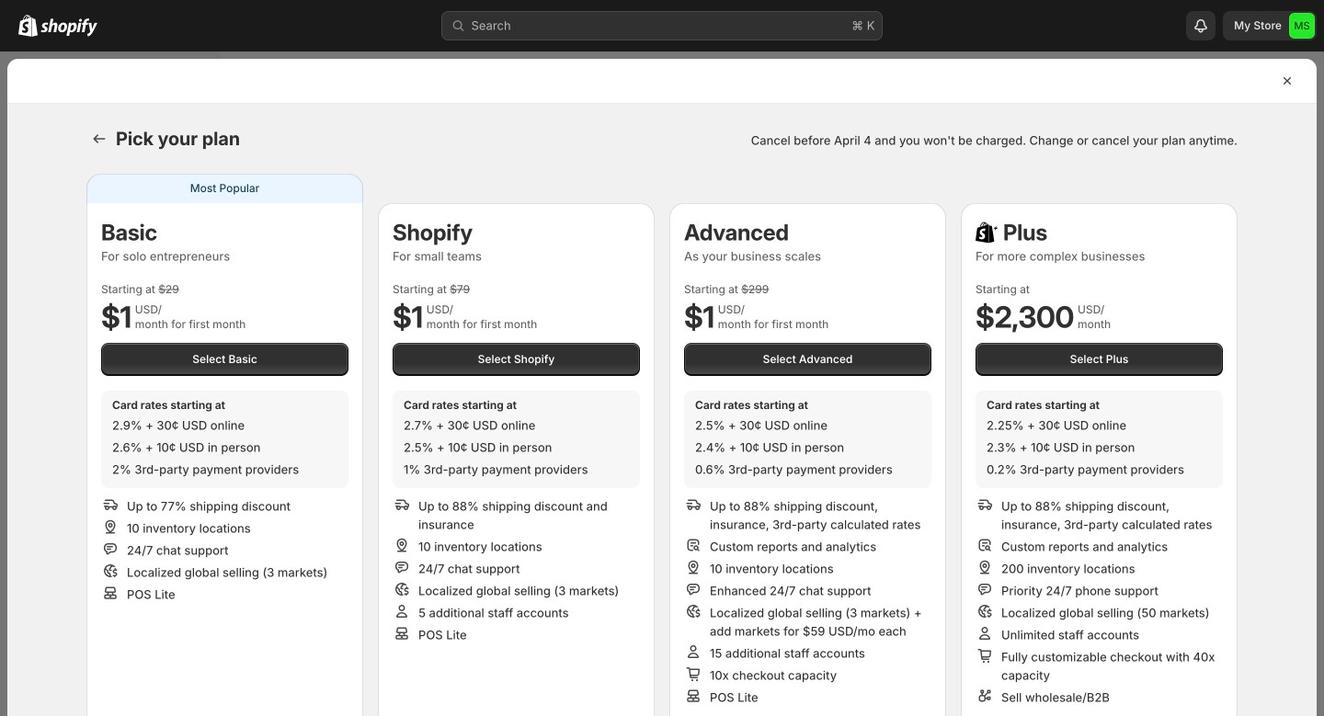 Task type: vqa. For each thing, say whether or not it's contained in the screenshot.
SETTINGS dialog
yes



Task type: locate. For each thing, give the bounding box(es) containing it.
0 horizontal spatial shopify image
[[18, 14, 38, 37]]

1 horizontal spatial shopify image
[[40, 18, 98, 37]]

shopify image
[[18, 14, 38, 37], [40, 18, 98, 37]]



Task type: describe. For each thing, give the bounding box(es) containing it.
settings dialog
[[7, 59, 1317, 717]]

my store image
[[1290, 13, 1315, 39]]



